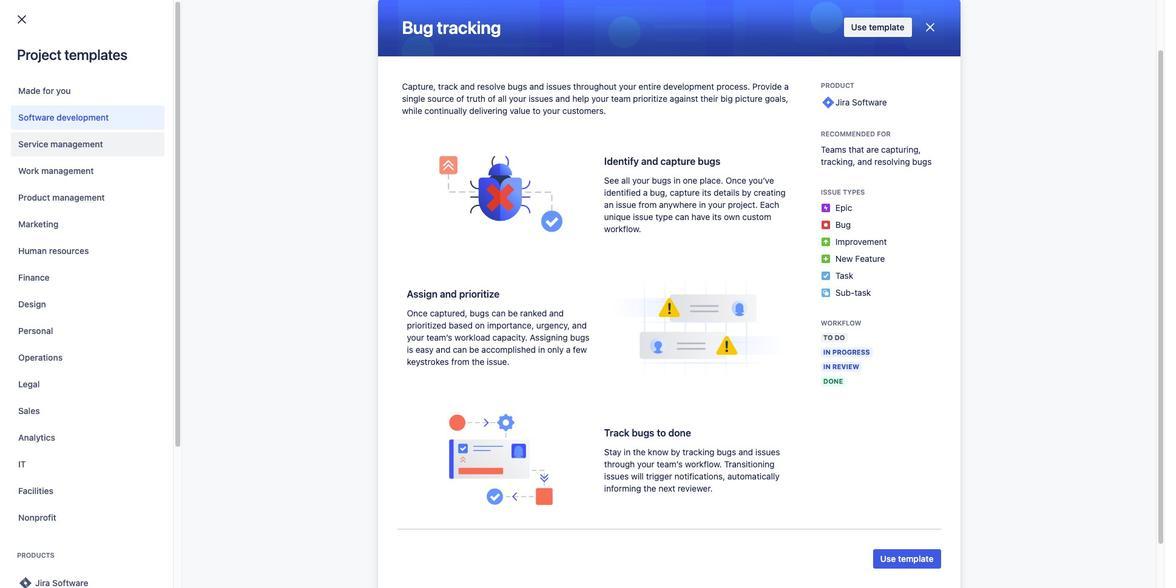 Task type: vqa. For each thing, say whether or not it's contained in the screenshot.
prioritize in Capture, Track And Resolve Bugs And Issues Throughout Your Entire Development Process. Provide A Single Source Of Truth Of All Your Issues And Help Your Team Prioritize Against Their Big Picture Goals, While Continually Delivering Value To Your Customers.
yes



Task type: locate. For each thing, give the bounding box(es) containing it.
1 horizontal spatial development
[[663, 81, 714, 92]]

0 vertical spatial software
[[852, 97, 887, 107]]

software right the great
[[689, 316, 723, 327]]

prioritize inside the capture, track and resolve bugs and issues throughout your entire development process. provide a single source of truth of all your issues and help your team prioritize against their big picture goals, while continually delivering value to your customers.
[[633, 93, 667, 104]]

legal button
[[11, 373, 164, 397]]

0 vertical spatial its
[[702, 188, 711, 198]]

the left know
[[633, 447, 646, 458]]

2 horizontal spatial to
[[657, 428, 666, 439]]

bug left create button
[[402, 17, 433, 38]]

bugs up the value
[[508, 81, 527, 92]]

management down software development button at the top
[[50, 139, 103, 149]]

1 vertical spatial tracking
[[683, 447, 715, 458]]

0 horizontal spatial tracking
[[437, 17, 501, 38]]

product management button
[[11, 186, 164, 210]]

of
[[456, 93, 464, 104], [488, 93, 496, 104]]

0 vertical spatial recommended
[[51, 96, 119, 107]]

1 horizontal spatial product
[[821, 81, 854, 89]]

in up through
[[624, 447, 631, 458]]

1 vertical spatial create
[[442, 316, 469, 327]]

1 vertical spatial product
[[18, 192, 50, 203]]

0 horizontal spatial workflow.
[[604, 224, 641, 235]]

to
[[533, 106, 541, 116], [562, 316, 570, 327], [657, 428, 666, 439]]

prioritized
[[407, 321, 447, 331]]

recommended
[[51, 96, 119, 107], [821, 130, 875, 138]]

bugs inside see all your bugs in one place. once you've identified a bug, capture its details by creating an issue from anywhere in your project. each unique issue type can have its own custom workflow.
[[652, 176, 671, 186]]

bugs inside 'stay in the know by tracking bugs and issues through your team's workflow. transitioning issues will trigger notifications, automatically informing the next reviewer.'
[[717, 447, 736, 458]]

issues
[[546, 81, 571, 92], [529, 93, 553, 104], [755, 447, 780, 458], [604, 472, 629, 482]]

0 horizontal spatial team's
[[427, 333, 452, 343]]

have up 'ranked'
[[538, 291, 563, 305]]

your up will
[[637, 460, 655, 470]]

0 vertical spatial for
[[43, 86, 54, 96]]

it button
[[11, 453, 164, 477]]

1 horizontal spatial all
[[621, 176, 630, 186]]

management inside "button"
[[52, 192, 105, 203]]

use for bottom "use template" button
[[880, 554, 896, 564]]

all
[[498, 93, 507, 104], [621, 176, 630, 186]]

bug for bug tracking
[[402, 17, 433, 38]]

capture down one
[[670, 188, 700, 198]]

can down anywhere
[[675, 212, 689, 222]]

bugs up 'transitioning'
[[717, 447, 736, 458]]

assign and prioritize
[[407, 289, 500, 300]]

0 horizontal spatial its
[[702, 188, 711, 198]]

jira up recommended for
[[836, 97, 850, 107]]

made for you button
[[11, 79, 164, 103]]

against
[[670, 93, 698, 104]]

human resources button
[[11, 239, 164, 263]]

be up importance,
[[508, 308, 518, 319]]

0 horizontal spatial software
[[496, 316, 530, 327]]

management up product management
[[41, 166, 94, 176]]

project inside create a new software project to plan, track, and release great software with your team.
[[532, 316, 560, 327]]

0 vertical spatial in
[[823, 348, 831, 356]]

1 vertical spatial template
[[898, 554, 934, 564]]

0 horizontal spatial from
[[451, 357, 470, 367]]

0 horizontal spatial prioritize
[[459, 289, 500, 300]]

finance button
[[11, 266, 164, 290]]

1 horizontal spatial can
[[492, 308, 506, 319]]

can down you
[[492, 308, 506, 319]]

1 vertical spatial project
[[583, 359, 611, 369]]

0 horizontal spatial have
[[538, 291, 563, 305]]

bug
[[402, 17, 433, 38], [836, 220, 851, 230]]

project inside button
[[583, 359, 611, 369]]

0 vertical spatial the
[[472, 357, 484, 367]]

its
[[702, 188, 711, 198], [712, 212, 722, 222]]

in review
[[823, 363, 859, 371]]

issue down 'identified'
[[616, 200, 636, 210]]

1 vertical spatial bug
[[836, 220, 851, 230]]

0 vertical spatial have
[[692, 212, 710, 222]]

1 horizontal spatial be
[[508, 308, 518, 319]]

resources
[[49, 246, 89, 256]]

all down resolve
[[498, 93, 507, 104]]

and up 'transitioning'
[[739, 447, 753, 458]]

can inside see all your bugs in one place. once you've identified a bug, capture its details by creating an issue from anywhere in your project. each unique issue type can have its own custom workflow.
[[675, 212, 689, 222]]

0 horizontal spatial use
[[851, 22, 867, 32]]

0 horizontal spatial all
[[498, 93, 507, 104]]

workflow. inside see all your bugs in one place. once you've identified a bug, capture its details by creating an issue from anywhere in your project. each unique issue type can have its own custom workflow.
[[604, 224, 641, 235]]

by inside see all your bugs in one place. once you've identified a bug, capture its details by creating an issue from anywhere in your project. each unique issue type can have its own custom workflow.
[[742, 188, 751, 198]]

in inside once captured, bugs can be ranked and prioritized based on importance, urgency, and your team's workload capacity. assigning bugs is easy and can be accomplished in only a few keystrokes from the issue.
[[538, 345, 545, 355]]

issues down through
[[604, 472, 629, 482]]

bugs inside the capture, track and resolve bugs and issues throughout your entire development process. provide a single source of truth of all your issues and help your team prioritize against their big picture goals, while continually delivering value to your customers.
[[508, 81, 527, 92]]

0 horizontal spatial of
[[456, 93, 464, 104]]

0 vertical spatial prioritize
[[633, 93, 667, 104]]

0 vertical spatial templates
[[65, 46, 127, 63]]

from inside once captured, bugs can be ranked and prioritized based on importance, urgency, and your team's workload capacity. assigning bugs is easy and can be accomplished in only a few keystrokes from the issue.
[[451, 357, 470, 367]]

to left the done
[[657, 428, 666, 439]]

service management
[[18, 139, 103, 149]]

1 horizontal spatial recommended
[[821, 130, 875, 138]]

yours
[[233, 96, 258, 107]]

service
[[18, 139, 48, 149]]

for inside button
[[43, 86, 54, 96]]

bugs down capturing,
[[912, 157, 932, 167]]

to up with
[[562, 316, 570, 327]]

your up 'identified'
[[632, 176, 650, 186]]

1 vertical spatial to
[[562, 316, 570, 327]]

bugs up know
[[632, 428, 654, 439]]

templates left teams
[[122, 96, 167, 107]]

1 horizontal spatial bug
[[836, 220, 851, 230]]

resolve
[[477, 81, 505, 92]]

issue.
[[487, 357, 509, 367]]

0 vertical spatial capture
[[661, 156, 696, 167]]

a
[[784, 81, 789, 92], [643, 188, 648, 198], [471, 316, 475, 327], [566, 345, 571, 355]]

project up assigning
[[532, 316, 560, 327]]

creating
[[754, 188, 786, 198]]

sales button
[[11, 399, 164, 424]]

create a new software project to plan, track, and release great software with your team.
[[442, 316, 723, 339]]

1 horizontal spatial software
[[194, 148, 224, 157]]

your down the plan,
[[571, 328, 588, 339]]

1 horizontal spatial workflow.
[[685, 460, 722, 470]]

your up is on the left
[[407, 333, 424, 343]]

1 vertical spatial can
[[492, 308, 506, 319]]

use
[[851, 22, 867, 32], [880, 554, 896, 564]]

0 horizontal spatial jira
[[180, 148, 192, 157]]

all up 'identified'
[[621, 176, 630, 186]]

for
[[43, 86, 54, 96], [169, 96, 182, 107], [877, 130, 891, 138]]

0 horizontal spatial for
[[43, 86, 54, 96]]

1 vertical spatial by
[[671, 447, 680, 458]]

1 horizontal spatial project
[[583, 359, 611, 369]]

you've
[[749, 176, 774, 186]]

bugs up on
[[470, 308, 489, 319]]

all inside see all your bugs in one place. once you've identified a bug, capture its details by creating an issue from anywhere in your project. each unique issue type can have its own custom workflow.
[[621, 176, 630, 186]]

2 vertical spatial management
[[52, 192, 105, 203]]

team.
[[591, 328, 613, 339]]

development down made for you button
[[57, 112, 109, 123]]

prioritize down entire
[[633, 93, 667, 104]]

0 vertical spatial from
[[639, 200, 657, 210]]

0 horizontal spatial development
[[57, 112, 109, 123]]

management down work management button
[[52, 192, 105, 203]]

in right anywhere
[[699, 200, 706, 210]]

1 horizontal spatial have
[[692, 212, 710, 222]]

improvement
[[836, 237, 887, 247]]

1 vertical spatial use
[[880, 554, 896, 564]]

done
[[668, 428, 691, 439]]

0 horizontal spatial bug
[[402, 17, 433, 38]]

analytics button
[[11, 426, 164, 450]]

throughout
[[573, 81, 617, 92]]

a left new
[[471, 316, 475, 327]]

product inside "button"
[[18, 192, 50, 203]]

capture,
[[402, 81, 436, 92]]

marketing button
[[11, 212, 164, 237]]

track
[[438, 81, 458, 92]]

issue left type
[[633, 212, 653, 222]]

project down few
[[583, 359, 611, 369]]

software up service
[[18, 112, 54, 123]]

the left issue.
[[472, 357, 484, 367]]

based
[[449, 321, 473, 331]]

capture up one
[[661, 156, 696, 167]]

0 vertical spatial by
[[742, 188, 751, 198]]

jira software image
[[821, 95, 836, 110], [18, 577, 33, 589], [18, 577, 33, 589]]

by
[[742, 188, 751, 198], [671, 447, 680, 458]]

1 vertical spatial templates
[[122, 96, 167, 107]]

0 horizontal spatial be
[[469, 345, 479, 355]]

management inside button
[[41, 166, 94, 176]]

a inside the capture, track and resolve bugs and issues throughout your entire development process. provide a single source of truth of all your issues and help your team prioritize against their big picture goals, while continually delivering value to your customers.
[[784, 81, 789, 92]]

you
[[56, 86, 71, 96]]

use template button
[[844, 18, 912, 37], [873, 550, 941, 569]]

0 vertical spatial bug
[[402, 17, 433, 38]]

2 vertical spatial software
[[194, 148, 224, 157]]

bug,
[[650, 188, 668, 198]]

template for bottom "use template" button
[[898, 554, 934, 564]]

and up truth
[[460, 81, 475, 92]]

see
[[604, 176, 619, 186]]

for up are
[[877, 130, 891, 138]]

product for product
[[821, 81, 854, 89]]

create inside "primary" element
[[449, 11, 476, 22]]

2 of from the left
[[488, 93, 496, 104]]

template for the top "use template" button
[[869, 22, 905, 32]]

be down workload
[[469, 345, 479, 355]]

on
[[475, 321, 485, 331]]

1 horizontal spatial to
[[562, 316, 570, 327]]

0 horizontal spatial to
[[533, 106, 541, 116]]

once inside once captured, bugs can be ranked and prioritized based on importance, urgency, and your team's workload capacity. assigning bugs is easy and can be accomplished in only a few keystrokes from the issue.
[[407, 308, 428, 319]]

1 horizontal spatial from
[[639, 200, 657, 210]]

work
[[18, 166, 39, 176]]

to right the value
[[533, 106, 541, 116]]

a up goals,
[[784, 81, 789, 92]]

management for work management
[[41, 166, 94, 176]]

use template for bottom "use template" button
[[880, 554, 934, 564]]

through
[[604, 460, 635, 470]]

2 vertical spatial for
[[877, 130, 891, 138]]

development inside the capture, track and resolve bugs and issues throughout your entire development process. provide a single source of truth of all your issues and help your team prioritize against their big picture goals, while continually delivering value to your customers.
[[663, 81, 714, 92]]

have down anywhere
[[692, 212, 710, 222]]

2 horizontal spatial for
[[877, 130, 891, 138]]

None text field
[[25, 144, 144, 161]]

1 horizontal spatial jira software
[[836, 97, 887, 107]]

recommended for recommended templates for teams like yours
[[51, 96, 119, 107]]

create for create a new software project to plan, track, and release great software with your team.
[[442, 316, 469, 327]]

customers.
[[562, 106, 606, 116]]

place.
[[700, 176, 723, 186]]

it
[[18, 459, 26, 470]]

0 horizontal spatial recommended
[[51, 96, 119, 107]]

design button
[[11, 293, 164, 317]]

in for in review
[[823, 363, 831, 371]]

1 vertical spatial all
[[621, 176, 630, 186]]

product up jira software image
[[821, 81, 854, 89]]

0 horizontal spatial software
[[18, 112, 54, 123]]

2 vertical spatial create
[[554, 359, 581, 369]]

marketing
[[18, 219, 58, 229]]

1 horizontal spatial once
[[726, 176, 746, 186]]

team's up trigger on the right
[[657, 460, 683, 470]]

capture
[[661, 156, 696, 167], [670, 188, 700, 198]]

0 horizontal spatial product
[[18, 192, 50, 203]]

1 vertical spatial use template
[[880, 554, 934, 564]]

0 horizontal spatial can
[[453, 345, 467, 355]]

jira down teams
[[180, 148, 192, 157]]

the
[[472, 357, 484, 367], [633, 447, 646, 458], [644, 484, 656, 494]]

project.
[[728, 200, 758, 210]]

prioritize up new
[[459, 289, 500, 300]]

0 horizontal spatial jira software
[[180, 148, 224, 157]]

analytics
[[18, 433, 55, 443]]

in inside 'stay in the know by tracking bugs and issues through your team's workflow. transitioning issues will trigger notifications, automatically informing the next reviewer.'
[[624, 447, 631, 458]]

management inside button
[[50, 139, 103, 149]]

1 vertical spatial team's
[[657, 460, 683, 470]]

recommended down you
[[51, 96, 119, 107]]

once inside see all your bugs in one place. once you've identified a bug, capture its details by creating an issue from anywhere in your project. each unique issue type can have its own custom workflow.
[[726, 176, 746, 186]]

development up against
[[663, 81, 714, 92]]

a left 'bug,'
[[643, 188, 648, 198]]

bugs up few
[[570, 333, 590, 343]]

by right know
[[671, 447, 680, 458]]

to inside create a new software project to plan, track, and release great software with your team.
[[562, 316, 570, 327]]

management for service management
[[50, 139, 103, 149]]

design
[[18, 299, 46, 310]]

1 vertical spatial from
[[451, 357, 470, 367]]

0 vertical spatial development
[[663, 81, 714, 92]]

0 vertical spatial use template button
[[844, 18, 912, 37]]

track
[[604, 428, 630, 439]]

issue types
[[821, 188, 865, 196]]

bugs up 'bug,'
[[652, 176, 671, 186]]

1 vertical spatial in
[[823, 363, 831, 371]]

its left own
[[712, 212, 722, 222]]

the down trigger on the right
[[644, 484, 656, 494]]

and up urgency, at the bottom left
[[549, 308, 564, 319]]

issues up the value
[[529, 93, 553, 104]]

for left teams
[[169, 96, 182, 107]]

workflow. up notifications,
[[685, 460, 722, 470]]

create for create
[[449, 11, 476, 22]]

stay in the know by tracking bugs and issues through your team's workflow. transitioning issues will trigger notifications, automatically informing the next reviewer.
[[604, 447, 780, 494]]

create inside create a new software project to plan, track, and release great software with your team.
[[442, 316, 469, 327]]

1 horizontal spatial use
[[880, 554, 896, 564]]

can down workload
[[453, 345, 467, 355]]

in left only
[[538, 345, 545, 355]]

0 vertical spatial management
[[50, 139, 103, 149]]

0 vertical spatial project
[[532, 316, 560, 327]]

software down teams
[[194, 148, 224, 157]]

software up track,
[[588, 291, 635, 305]]

and right easy
[[436, 345, 451, 355]]

task
[[836, 271, 853, 281]]

jira software
[[836, 97, 887, 107], [180, 148, 224, 157]]

0 vertical spatial team's
[[427, 333, 452, 343]]

jira software up recommended for
[[836, 97, 887, 107]]

bugs
[[508, 81, 527, 92], [698, 156, 721, 167], [912, 157, 932, 167], [652, 176, 671, 186], [470, 308, 489, 319], [570, 333, 590, 343], [632, 428, 654, 439], [717, 447, 736, 458]]

in up done
[[823, 363, 831, 371]]

for for made
[[43, 86, 54, 96]]

all inside the capture, track and resolve bugs and issues throughout your entire development process. provide a single source of truth of all your issues and help your team prioritize against their big picture goals, while continually delivering value to your customers.
[[498, 93, 507, 104]]

identify and capture bugs
[[604, 156, 721, 167]]

from down workload
[[451, 357, 470, 367]]

a left few
[[566, 345, 571, 355]]

software inside software development button
[[18, 112, 54, 123]]

use template
[[851, 22, 905, 32], [880, 554, 934, 564]]

from down 'bug,'
[[639, 200, 657, 210]]

capture inside see all your bugs in one place. once you've identified a bug, capture its details by creating an issue from anywhere in your project. each unique issue type can have its own custom workflow.
[[670, 188, 700, 198]]

0 vertical spatial template
[[869, 22, 905, 32]]

automatically
[[728, 472, 780, 482]]

one
[[683, 176, 697, 186]]

jira software down teams
[[180, 148, 224, 157]]

and right track,
[[618, 316, 633, 327]]

0 vertical spatial once
[[726, 176, 746, 186]]

your down "details"
[[708, 200, 726, 210]]

use template for the top "use template" button
[[851, 22, 905, 32]]

0 vertical spatial use template
[[851, 22, 905, 32]]

type
[[656, 212, 673, 222]]

back to projects image
[[15, 12, 29, 27]]

product for product management
[[18, 192, 50, 203]]

1 vertical spatial the
[[633, 447, 646, 458]]

teams
[[185, 96, 213, 107]]

primary element
[[7, 0, 935, 34]]

ranked
[[520, 308, 547, 319]]

prioritize
[[633, 93, 667, 104], [459, 289, 500, 300]]

product up marketing
[[18, 192, 50, 203]]

have
[[692, 212, 710, 222], [538, 291, 563, 305]]

its down place. at the top of page
[[702, 188, 711, 198]]

in
[[823, 348, 831, 356], [823, 363, 831, 371]]

1 in from the top
[[823, 348, 831, 356]]

0 vertical spatial to
[[533, 106, 541, 116]]

1 vertical spatial development
[[57, 112, 109, 123]]

software up capacity.
[[496, 316, 530, 327]]

2 in from the top
[[823, 363, 831, 371]]

your inside once captured, bugs can be ranked and prioritized based on importance, urgency, and your team's workload capacity. assigning bugs is easy and can be accomplished in only a few keystrokes from the issue.
[[407, 333, 424, 343]]

templates up made for you button
[[65, 46, 127, 63]]

0 horizontal spatial project
[[532, 316, 560, 327]]

2 horizontal spatial software
[[852, 97, 887, 107]]

recommended up "that"
[[821, 130, 875, 138]]

plan,
[[572, 316, 592, 327]]

and down are
[[858, 157, 872, 167]]

once up prioritized
[[407, 308, 428, 319]]

1 horizontal spatial tracking
[[683, 447, 715, 458]]

in down to
[[823, 348, 831, 356]]

and left help on the top of page
[[556, 93, 570, 104]]

create
[[449, 11, 476, 22], [442, 316, 469, 327], [554, 359, 581, 369]]

0 vertical spatial use
[[851, 22, 867, 32]]

goals,
[[765, 93, 788, 104]]

don't
[[507, 291, 535, 305]]

once up "details"
[[726, 176, 746, 186]]

by up project.
[[742, 188, 751, 198]]

bug down epic
[[836, 220, 851, 230]]

software up recommended for
[[852, 97, 887, 107]]



Task type: describe. For each thing, give the bounding box(es) containing it.
feature
[[855, 254, 885, 264]]

1 vertical spatial be
[[469, 345, 479, 355]]

for for recommended
[[877, 130, 891, 138]]

a inside create a new software project to plan, track, and release great software with your team.
[[471, 316, 475, 327]]

in left one
[[674, 176, 681, 186]]

workload
[[455, 333, 490, 343]]

management for product management
[[52, 192, 105, 203]]

have inside see all your bugs in one place. once you've identified a bug, capture its details by creating an issue from anywhere in your project. each unique issue type can have its own custom workflow.
[[692, 212, 710, 222]]

in progress
[[823, 348, 870, 356]]

1 of from the left
[[456, 93, 464, 104]]

2 vertical spatial the
[[644, 484, 656, 494]]

each
[[760, 200, 779, 210]]

templates for project
[[65, 46, 127, 63]]

0 vertical spatial be
[[508, 308, 518, 319]]

create button
[[442, 7, 483, 26]]

products
[[17, 552, 55, 560]]

assign and prioritize image
[[604, 274, 792, 380]]

bugs up place. at the top of page
[[698, 156, 721, 167]]

notifications,
[[675, 472, 725, 482]]

in for in progress
[[823, 348, 831, 356]]

track bugs to done image
[[407, 407, 595, 513]]

see all your bugs in one place. once you've identified a bug, capture its details by creating an issue from anywhere in your project. each unique issue type can have its own custom workflow.
[[604, 176, 786, 235]]

and right the identify
[[641, 156, 658, 167]]

like
[[215, 96, 230, 107]]

recommended for
[[821, 130, 891, 138]]

personal
[[18, 326, 53, 336]]

and inside create a new software project to plan, track, and release great software with your team.
[[618, 316, 633, 327]]

1 vertical spatial jira software
[[180, 148, 224, 157]]

0 vertical spatial jira software
[[836, 97, 887, 107]]

your up the value
[[509, 93, 526, 104]]

entire
[[639, 81, 661, 92]]

project
[[17, 46, 61, 63]]

transitioning
[[724, 460, 775, 470]]

issues up 'transitioning'
[[755, 447, 780, 458]]

a inside once captured, bugs can be ranked and prioritized based on importance, urgency, and your team's workload capacity. assigning bugs is easy and can be accomplished in only a few keystrokes from the issue.
[[566, 345, 571, 355]]

release
[[635, 316, 664, 327]]

accomplished
[[481, 345, 536, 355]]

new feature
[[836, 254, 885, 264]]

value
[[510, 106, 530, 116]]

1 horizontal spatial software
[[588, 291, 635, 305]]

2 vertical spatial can
[[453, 345, 467, 355]]

0 vertical spatial issue
[[616, 200, 636, 210]]

1 horizontal spatial jira
[[836, 97, 850, 107]]

from inside see all your bugs in one place. once you've identified a bug, capture its details by creating an issue from anywhere in your project. each unique issue type can have its own custom workflow.
[[639, 200, 657, 210]]

your inside create a new software project to plan, track, and release great software with your team.
[[571, 328, 588, 339]]

team's inside once captured, bugs can be ranked and prioritized based on importance, urgency, and your team's workload capacity. assigning bugs is easy and can be accomplished in only a few keystrokes from the issue.
[[427, 333, 452, 343]]

create project button
[[547, 355, 619, 374]]

human resources
[[18, 246, 89, 256]]

to do
[[823, 334, 845, 342]]

search image
[[939, 12, 949, 22]]

their
[[701, 93, 718, 104]]

workflow
[[821, 319, 861, 327]]

close image
[[923, 20, 937, 35]]

software development
[[18, 112, 109, 123]]

and up the captured,
[[440, 289, 457, 300]]

and right with
[[572, 321, 587, 331]]

tracking inside 'stay in the know by tracking bugs and issues through your team's workflow. transitioning issues will trigger notifications, automatically informing the next reviewer.'
[[683, 447, 715, 458]]

issue
[[821, 188, 841, 196]]

urgency,
[[536, 321, 570, 331]]

bug for bug
[[836, 220, 851, 230]]

stay
[[604, 447, 622, 458]]

0 vertical spatial tracking
[[437, 17, 501, 38]]

create for create project
[[554, 359, 581, 369]]

finance
[[18, 272, 50, 283]]

2 vertical spatial to
[[657, 428, 666, 439]]

project templates
[[17, 46, 127, 63]]

source
[[427, 93, 454, 104]]

2 horizontal spatial software
[[689, 316, 723, 327]]

create banner
[[0, 0, 1165, 34]]

nonprofit
[[18, 513, 56, 523]]

resolving
[[875, 157, 910, 167]]

legal
[[18, 379, 40, 390]]

identify and capture bugs image
[[407, 141, 595, 247]]

templates for recommended
[[122, 96, 167, 107]]

1 horizontal spatial its
[[712, 212, 722, 222]]

epic
[[836, 203, 852, 213]]

picture
[[735, 93, 763, 104]]

track bugs to done
[[604, 428, 691, 439]]

only
[[547, 345, 564, 355]]

Search field
[[935, 7, 1056, 26]]

your down throughout
[[592, 93, 609, 104]]

1 vertical spatial prioritize
[[459, 289, 500, 300]]

your up team
[[619, 81, 636, 92]]

know
[[648, 447, 669, 458]]

you don't have any software projects
[[484, 291, 681, 305]]

projects
[[24, 50, 76, 67]]

great
[[666, 316, 686, 327]]

you
[[484, 291, 504, 305]]

are
[[867, 144, 879, 155]]

your right the value
[[543, 106, 560, 116]]

next
[[659, 484, 675, 494]]

1 vertical spatial issue
[[633, 212, 653, 222]]

made for you
[[18, 86, 71, 96]]

recommended for recommended for
[[821, 130, 875, 138]]

capturing,
[[881, 144, 921, 155]]

done
[[823, 377, 843, 385]]

keystrokes
[[407, 357, 449, 367]]

to
[[823, 334, 833, 342]]

and up the value
[[529, 81, 544, 92]]

with
[[552, 328, 569, 339]]

1 vertical spatial for
[[169, 96, 182, 107]]

new
[[836, 254, 853, 264]]

made
[[18, 86, 40, 96]]

big
[[721, 93, 733, 104]]

service management button
[[11, 132, 164, 157]]

team's inside 'stay in the know by tracking bugs and issues through your team's workflow. transitioning issues will trigger notifications, automatically informing the next reviewer.'
[[657, 460, 683, 470]]

capacity.
[[493, 333, 528, 343]]

task
[[855, 288, 871, 298]]

and inside 'stay in the know by tracking bugs and issues through your team's workflow. transitioning issues will trigger notifications, automatically informing the next reviewer.'
[[739, 447, 753, 458]]

sub-
[[836, 288, 855, 298]]

details
[[714, 188, 740, 198]]

capture, track and resolve bugs and issues throughout your entire development process. provide a single source of truth of all your issues and help your team prioritize against their big picture goals, while continually delivering value to your customers.
[[402, 81, 789, 116]]

operations
[[18, 353, 63, 363]]

to inside the capture, track and resolve bugs and issues throughout your entire development process. provide a single source of truth of all your issues and help your team prioritize against their big picture goals, while continually delivering value to your customers.
[[533, 106, 541, 116]]

your inside 'stay in the know by tracking bugs and issues through your team's workflow. transitioning issues will trigger notifications, automatically informing the next reviewer.'
[[637, 460, 655, 470]]

team
[[611, 93, 631, 104]]

help
[[572, 93, 589, 104]]

use for the top "use template" button
[[851, 22, 867, 32]]

1 vertical spatial use template button
[[873, 550, 941, 569]]

bugs inside the teams that are capturing, tracking, and resolving bugs
[[912, 157, 932, 167]]

workflow. inside 'stay in the know by tracking bugs and issues through your team's workflow. transitioning issues will trigger notifications, automatically informing the next reviewer.'
[[685, 460, 722, 470]]

personal button
[[11, 319, 164, 343]]

continually
[[425, 106, 467, 116]]

issues up "customers."
[[546, 81, 571, 92]]

development inside button
[[57, 112, 109, 123]]

jira software image
[[821, 95, 836, 110]]

teams that are capturing, tracking, and resolving bugs
[[821, 144, 932, 167]]

teams
[[821, 144, 846, 155]]

truth
[[467, 93, 486, 104]]

review
[[833, 363, 859, 371]]

easy
[[416, 345, 434, 355]]

and inside the teams that are capturing, tracking, and resolving bugs
[[858, 157, 872, 167]]

the inside once captured, bugs can be ranked and prioritized based on importance, urgency, and your team's workload capacity. assigning bugs is easy and can be accomplished in only a few keystrokes from the issue.
[[472, 357, 484, 367]]

by inside 'stay in the know by tracking bugs and issues through your team's workflow. transitioning issues will trigger notifications, automatically informing the next reviewer.'
[[671, 447, 680, 458]]

progress
[[833, 348, 870, 356]]

1 vertical spatial jira
[[180, 148, 192, 157]]

work management
[[18, 166, 94, 176]]

unique
[[604, 212, 631, 222]]

software development button
[[11, 106, 164, 130]]

anywhere
[[659, 200, 697, 210]]

a inside see all your bugs in one place. once you've identified a bug, capture its details by creating an issue from anywhere in your project. each unique issue type can have its own custom workflow.
[[643, 188, 648, 198]]

reviewer.
[[678, 484, 713, 494]]

new
[[478, 316, 494, 327]]



